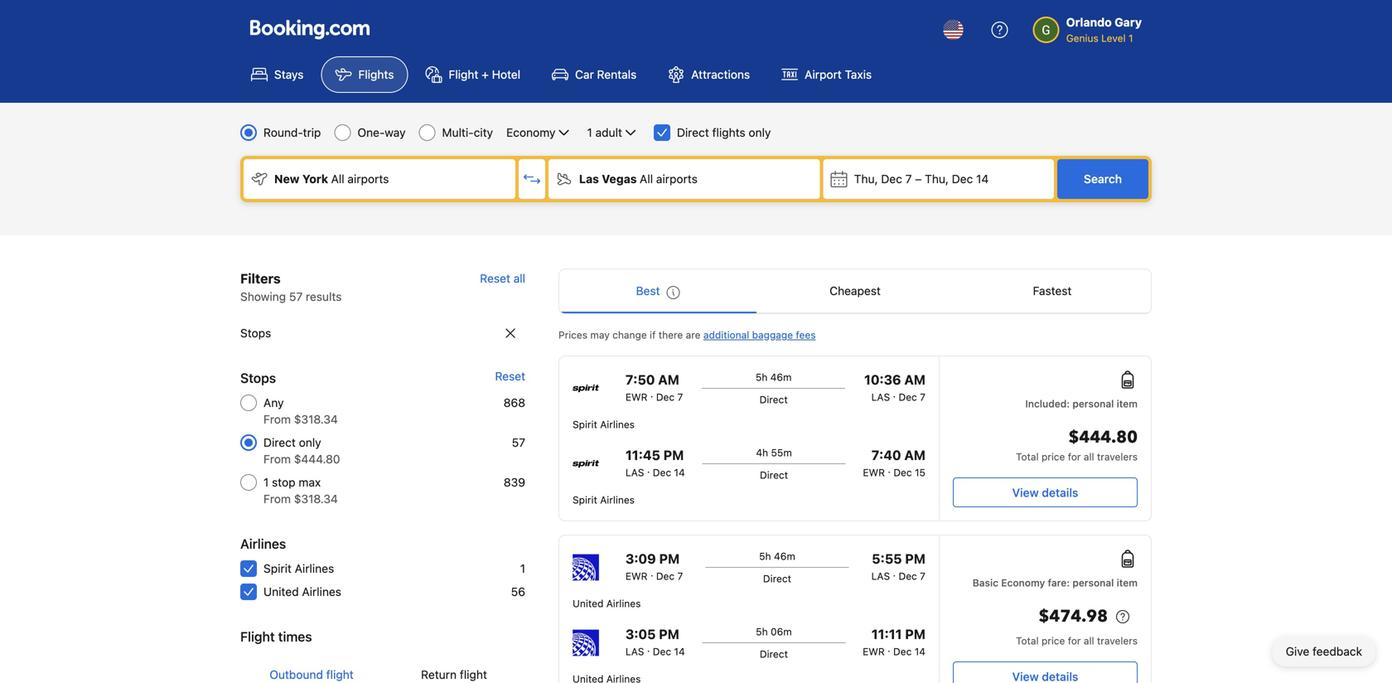Task type: describe. For each thing, give the bounding box(es) containing it.
4h
[[756, 447, 769, 458]]

11:11
[[872, 626, 902, 642]]

0 horizontal spatial economy
[[507, 126, 556, 139]]

ewr for 7:40 am
[[863, 467, 885, 478]]

hotel
[[492, 68, 521, 81]]

spirit airlines for airlines
[[264, 562, 334, 575]]

pm for 3:09 pm
[[659, 551, 680, 567]]

ewr for 11:11 pm
[[863, 646, 885, 657]]

flights
[[713, 126, 746, 139]]

$444.80 inside direct only from $444.80
[[294, 452, 340, 466]]

all for new york
[[331, 172, 345, 186]]

fees
[[796, 329, 816, 341]]

airport taxis
[[805, 68, 872, 81]]

return flight button
[[383, 653, 526, 683]]

for inside $444.80 total price for all travelers
[[1068, 451, 1081, 463]]

if
[[650, 329, 656, 341]]

4h 55m
[[756, 447, 792, 458]]

trip
[[303, 126, 321, 139]]

. for 7:50
[[651, 388, 654, 400]]

may
[[591, 329, 610, 341]]

round-trip
[[264, 126, 321, 139]]

$444.80 inside $444.80 total price for all travelers
[[1069, 426, 1138, 449]]

spirit for prices may change if there are
[[573, 419, 598, 430]]

7:50
[[626, 372, 655, 388]]

all inside button
[[514, 271, 526, 285]]

adult
[[596, 126, 622, 139]]

car rentals
[[575, 68, 637, 81]]

7:40
[[872, 447, 902, 463]]

gary
[[1115, 15, 1142, 29]]

14 for 11:11 pm
[[915, 646, 926, 657]]

best button
[[560, 269, 757, 313]]

additional baggage fees link
[[704, 329, 816, 341]]

direct for 3:09 pm
[[763, 573, 792, 584]]

united airlines for prices may change if there are
[[573, 598, 641, 609]]

included: personal item
[[1026, 398, 1138, 409]]

dec for 5:55 pm
[[899, 570, 917, 582]]

. for 3:05
[[647, 642, 650, 654]]

14 inside popup button
[[977, 172, 989, 186]]

1 horizontal spatial 57
[[512, 436, 526, 449]]

stop
[[272, 475, 296, 489]]

thu, dec 7 – thu, dec 14
[[854, 172, 989, 186]]

ewr for 7:50 am
[[626, 391, 648, 403]]

round-
[[264, 126, 303, 139]]

total inside $444.80 total price for all travelers
[[1016, 451, 1039, 463]]

from inside direct only from $444.80
[[264, 452, 291, 466]]

tab list containing outbound flight
[[240, 653, 526, 683]]

5h 46m for 5:55 pm
[[759, 550, 796, 562]]

one-way
[[358, 126, 406, 139]]

3:09
[[626, 551, 656, 567]]

1 vertical spatial spirit
[[573, 494, 598, 506]]

from inside 1 stop max from $318.34
[[264, 492, 291, 506]]

orlando gary genius level 1
[[1067, 15, 1142, 44]]

additional
[[704, 329, 750, 341]]

multi-
[[442, 126, 474, 139]]

flight times
[[240, 629, 312, 644]]

las for 11:45 pm
[[626, 467, 644, 478]]

dec right –
[[952, 172, 973, 186]]

direct for 7:50 am
[[760, 394, 788, 405]]

travelers inside $444.80 total price for all travelers
[[1097, 451, 1138, 463]]

06m
[[771, 626, 792, 637]]

las for 5:55 pm
[[872, 570, 890, 582]]

view
[[1013, 486, 1039, 499]]

3:05 pm las . dec 14
[[626, 626, 685, 657]]

prices may change if there are additional baggage fees
[[559, 329, 816, 341]]

2 item from the top
[[1117, 577, 1138, 589]]

total price for all travelers
[[1016, 635, 1138, 647]]

14 for 3:05 pm
[[674, 646, 685, 657]]

direct flights only
[[677, 126, 771, 139]]

airport taxis link
[[768, 56, 886, 93]]

direct inside direct only from $444.80
[[264, 436, 296, 449]]

1 adult button
[[586, 123, 641, 143]]

reset all
[[480, 271, 526, 285]]

attractions
[[692, 68, 750, 81]]

839
[[504, 475, 526, 489]]

pm for 11:45 pm
[[664, 447, 684, 463]]

only inside direct only from $444.80
[[299, 436, 321, 449]]

56
[[511, 585, 526, 598]]

way
[[385, 126, 406, 139]]

+
[[482, 68, 489, 81]]

from inside any from $318.34
[[264, 412, 291, 426]]

7 for 5:55 pm
[[920, 570, 926, 582]]

direct left flights
[[677, 126, 709, 139]]

. for 5:55
[[893, 567, 896, 579]]

basic economy fare: personal item
[[973, 577, 1138, 589]]

1 for 1
[[520, 562, 526, 575]]

return flight
[[421, 668, 487, 681]]

. for 7:40
[[888, 463, 891, 475]]

times
[[278, 629, 312, 644]]

1 stops from the top
[[240, 326, 271, 340]]

city
[[474, 126, 493, 139]]

2 price from the top
[[1042, 635, 1065, 647]]

flights link
[[321, 56, 408, 93]]

dec for 11:45 pm
[[653, 467, 671, 478]]

pm for 11:11 pm
[[905, 626, 926, 642]]

york
[[302, 172, 328, 186]]

car
[[575, 68, 594, 81]]

give
[[1286, 644, 1310, 658]]

there
[[659, 329, 683, 341]]

flight for flight times
[[240, 629, 275, 644]]

$318.34 inside any from $318.34
[[294, 412, 338, 426]]

flight + hotel link
[[412, 56, 535, 93]]

max
[[299, 475, 321, 489]]

dec for 7:50 am
[[656, 391, 675, 403]]

las vegas all airports
[[579, 172, 698, 186]]

55m
[[771, 447, 792, 458]]

fare:
[[1048, 577, 1070, 589]]

. for 3:09
[[651, 567, 654, 579]]

one-
[[358, 126, 385, 139]]

7 for 10:36 am
[[920, 391, 926, 403]]

attractions link
[[654, 56, 764, 93]]

new york all airports
[[274, 172, 389, 186]]

search button
[[1058, 159, 1149, 199]]

outbound flight
[[270, 668, 354, 681]]

7:50 am ewr . dec 7
[[626, 372, 683, 403]]

1 stop max from $318.34
[[264, 475, 338, 506]]

3:05
[[626, 626, 656, 642]]

filters
[[240, 271, 281, 286]]

1 for 1 stop max from $318.34
[[264, 475, 269, 489]]

multi-city
[[442, 126, 493, 139]]

new
[[274, 172, 300, 186]]



Task type: vqa. For each thing, say whether or not it's contained in the screenshot.


Task type: locate. For each thing, give the bounding box(es) containing it.
dec inside 11:11 pm ewr . dec 14
[[894, 646, 912, 657]]

total down $474.98 region
[[1016, 635, 1039, 647]]

0 vertical spatial 5h
[[756, 371, 768, 383]]

. down 3:09
[[651, 567, 654, 579]]

pm inside 11:11 pm ewr . dec 14
[[905, 626, 926, 642]]

tab list
[[560, 269, 1151, 314], [240, 653, 526, 683]]

reset for reset all
[[480, 271, 511, 285]]

dec inside 7:40 am ewr . dec 15
[[894, 467, 912, 478]]

stops down 'showing'
[[240, 326, 271, 340]]

spirit airlines down the 11:45 on the left bottom of the page
[[573, 494, 635, 506]]

direct down 4h 55m
[[760, 469, 788, 481]]

1 horizontal spatial flight
[[449, 68, 479, 81]]

57
[[289, 290, 303, 303], [512, 436, 526, 449]]

1 vertical spatial 57
[[512, 436, 526, 449]]

46m up 06m
[[774, 550, 796, 562]]

outbound
[[270, 668, 323, 681]]

airlines
[[600, 419, 635, 430], [600, 494, 635, 506], [240, 536, 286, 552], [295, 562, 334, 575], [302, 585, 341, 598], [607, 598, 641, 609]]

price
[[1042, 451, 1065, 463], [1042, 635, 1065, 647]]

dec for 11:11 pm
[[894, 646, 912, 657]]

1 all from the left
[[331, 172, 345, 186]]

las inside 5:55 pm las . dec 7
[[872, 570, 890, 582]]

dec inside 7:50 am ewr . dec 7
[[656, 391, 675, 403]]

11:11 pm ewr . dec 14
[[863, 626, 926, 657]]

am up 15 on the right
[[905, 447, 926, 463]]

dec for 3:09 pm
[[656, 570, 675, 582]]

1 flight from the left
[[326, 668, 354, 681]]

dec inside 3:09 pm ewr . dec 7
[[656, 570, 675, 582]]

0 vertical spatial personal
[[1073, 398, 1114, 409]]

57 up 839
[[512, 436, 526, 449]]

0 horizontal spatial 57
[[289, 290, 303, 303]]

2 $318.34 from the top
[[294, 492, 338, 506]]

cheapest
[[830, 284, 881, 298]]

2 vertical spatial 5h
[[756, 626, 768, 637]]

las inside 3:05 pm las . dec 14
[[626, 646, 644, 657]]

from up stop at left
[[264, 452, 291, 466]]

. inside 5:55 pm las . dec 7
[[893, 567, 896, 579]]

dec for 10:36 am
[[899, 391, 917, 403]]

5h 46m down the baggage
[[756, 371, 792, 383]]

7 for 3:09 pm
[[678, 570, 683, 582]]

7
[[906, 172, 912, 186], [678, 391, 683, 403], [920, 391, 926, 403], [678, 570, 683, 582], [920, 570, 926, 582]]

ewr
[[626, 391, 648, 403], [863, 467, 885, 478], [626, 570, 648, 582], [863, 646, 885, 657]]

tab list containing best
[[560, 269, 1151, 314]]

thu, left –
[[854, 172, 878, 186]]

1 thu, from the left
[[854, 172, 878, 186]]

best image
[[667, 286, 680, 299]]

0 vertical spatial $444.80
[[1069, 426, 1138, 449]]

flight for flight + hotel
[[449, 68, 479, 81]]

. down the 11:45 on the left bottom of the page
[[647, 463, 650, 475]]

dec left 15 on the right
[[894, 467, 912, 478]]

0 horizontal spatial $444.80
[[294, 452, 340, 466]]

united airlines up "times"
[[264, 585, 341, 598]]

5h 06m
[[756, 626, 792, 637]]

am for 7:40 am
[[905, 447, 926, 463]]

7 inside 3:09 pm ewr . dec 7
[[678, 570, 683, 582]]

item right fare:
[[1117, 577, 1138, 589]]

for
[[1068, 451, 1081, 463], [1068, 635, 1081, 647]]

11:45
[[626, 447, 661, 463]]

las down the 11:45 on the left bottom of the page
[[626, 467, 644, 478]]

spirit airlines up "times"
[[264, 562, 334, 575]]

level
[[1102, 32, 1126, 44]]

am inside 7:50 am ewr . dec 7
[[658, 372, 680, 388]]

1 personal from the top
[[1073, 398, 1114, 409]]

airports for new york all airports
[[348, 172, 389, 186]]

pm inside 3:05 pm las . dec 14
[[659, 626, 680, 642]]

7:40 am ewr . dec 15
[[863, 447, 926, 478]]

airport
[[805, 68, 842, 81]]

travelers down included: personal item
[[1097, 451, 1138, 463]]

economy
[[507, 126, 556, 139], [1002, 577, 1045, 589]]

7 down prices may change if there are additional baggage fees
[[678, 391, 683, 403]]

all right york
[[331, 172, 345, 186]]

view details button
[[953, 477, 1138, 507]]

best image
[[667, 286, 680, 299]]

change
[[613, 329, 647, 341]]

spirit for airlines
[[264, 562, 292, 575]]

dec up the 11:45 on the left bottom of the page
[[656, 391, 675, 403]]

0 horizontal spatial thu,
[[854, 172, 878, 186]]

dec inside 10:36 am las . dec 7
[[899, 391, 917, 403]]

am for 10:36 am
[[905, 372, 926, 388]]

1 vertical spatial $444.80
[[294, 452, 340, 466]]

5:55 pm las . dec 7
[[872, 551, 926, 582]]

flight left "times"
[[240, 629, 275, 644]]

. inside 11:11 pm ewr . dec 14
[[888, 642, 891, 654]]

airports right vegas
[[656, 172, 698, 186]]

1 horizontal spatial united airlines
[[573, 598, 641, 609]]

las for 3:05 pm
[[626, 646, 644, 657]]

thu, right –
[[925, 172, 949, 186]]

. down '3:05'
[[647, 642, 650, 654]]

personal right fare:
[[1073, 577, 1114, 589]]

fastest
[[1033, 284, 1072, 298]]

am inside 7:40 am ewr . dec 15
[[905, 447, 926, 463]]

0 vertical spatial 57
[[289, 290, 303, 303]]

only right flights
[[749, 126, 771, 139]]

showing 57 results
[[240, 290, 342, 303]]

1 vertical spatial stops
[[240, 370, 276, 386]]

. down 5:55
[[893, 567, 896, 579]]

ewr down 7:40
[[863, 467, 885, 478]]

0 vertical spatial 46m
[[771, 371, 792, 383]]

ewr down 7:50
[[626, 391, 648, 403]]

1 horizontal spatial united
[[573, 598, 604, 609]]

$444.80 down included: personal item
[[1069, 426, 1138, 449]]

. down 7:40
[[888, 463, 891, 475]]

0 vertical spatial stops
[[240, 326, 271, 340]]

1 vertical spatial spirit airlines
[[573, 494, 635, 506]]

0 horizontal spatial united airlines
[[264, 585, 341, 598]]

1 vertical spatial for
[[1068, 635, 1081, 647]]

direct only from $444.80
[[264, 436, 340, 466]]

flight + hotel
[[449, 68, 521, 81]]

las inside 10:36 am las . dec 7
[[872, 391, 890, 403]]

1 horizontal spatial tab list
[[560, 269, 1151, 314]]

all
[[514, 271, 526, 285], [1084, 451, 1095, 463], [1084, 635, 1095, 647]]

dec down "11:11" in the bottom of the page
[[894, 646, 912, 657]]

airports for las vegas all airports
[[656, 172, 698, 186]]

14 inside 11:11 pm ewr . dec 14
[[915, 646, 926, 657]]

orlando
[[1067, 15, 1112, 29]]

united up flight times
[[264, 585, 299, 598]]

united airlines
[[264, 585, 341, 598], [573, 598, 641, 609]]

give feedback button
[[1273, 637, 1376, 666]]

give feedback
[[1286, 644, 1363, 658]]

0 vertical spatial only
[[749, 126, 771, 139]]

reset inside button
[[480, 271, 511, 285]]

genius
[[1067, 32, 1099, 44]]

all inside $444.80 total price for all travelers
[[1084, 451, 1095, 463]]

personal up $444.80 total price for all travelers
[[1073, 398, 1114, 409]]

1 airports from the left
[[348, 172, 389, 186]]

7 inside 10:36 am las . dec 7
[[920, 391, 926, 403]]

item
[[1117, 398, 1138, 409], [1117, 577, 1138, 589]]

5h left 06m
[[756, 626, 768, 637]]

flight right return
[[460, 668, 487, 681]]

ewr inside 11:11 pm ewr . dec 14
[[863, 646, 885, 657]]

. for 10:36
[[893, 388, 896, 400]]

0 vertical spatial spirit airlines
[[573, 419, 635, 430]]

economy right city
[[507, 126, 556, 139]]

5h up 5h 06m
[[759, 550, 771, 562]]

1 horizontal spatial thu,
[[925, 172, 949, 186]]

am inside 10:36 am las . dec 7
[[905, 372, 926, 388]]

feedback
[[1313, 644, 1363, 658]]

pm right "11:11" in the bottom of the page
[[905, 626, 926, 642]]

46m down the baggage
[[771, 371, 792, 383]]

15
[[915, 467, 926, 478]]

1 inside popup button
[[587, 126, 592, 139]]

flight for outbound flight
[[326, 668, 354, 681]]

2 travelers from the top
[[1097, 635, 1138, 647]]

0 vertical spatial travelers
[[1097, 451, 1138, 463]]

1 up 56
[[520, 562, 526, 575]]

. inside 3:05 pm las . dec 14
[[647, 642, 650, 654]]

pm inside 3:09 pm ewr . dec 7
[[659, 551, 680, 567]]

price down $474.98 region
[[1042, 635, 1065, 647]]

1 for from the top
[[1068, 451, 1081, 463]]

1 vertical spatial from
[[264, 452, 291, 466]]

1 from from the top
[[264, 412, 291, 426]]

1 vertical spatial tab list
[[240, 653, 526, 683]]

5h 46m for 10:36 am
[[756, 371, 792, 383]]

10:36
[[865, 372, 902, 388]]

flight for return flight
[[460, 668, 487, 681]]

. inside 7:40 am ewr . dec 15
[[888, 463, 891, 475]]

pm inside 11:45 pm las . dec 14
[[664, 447, 684, 463]]

reset button
[[495, 368, 526, 385]]

united for prices may change if there are
[[573, 598, 604, 609]]

$444.80 total price for all travelers
[[1016, 426, 1138, 463]]

1 left adult
[[587, 126, 592, 139]]

1 adult
[[587, 126, 622, 139]]

airports down the one-
[[348, 172, 389, 186]]

1 horizontal spatial only
[[749, 126, 771, 139]]

dec down the 11:45 on the left bottom of the page
[[653, 467, 671, 478]]

2 flight from the left
[[460, 668, 487, 681]]

stops up any
[[240, 370, 276, 386]]

7 inside 7:50 am ewr . dec 7
[[678, 391, 683, 403]]

las down 5:55
[[872, 570, 890, 582]]

car rentals link
[[538, 56, 651, 93]]

any
[[264, 396, 284, 409]]

0 vertical spatial total
[[1016, 451, 1039, 463]]

14
[[977, 172, 989, 186], [674, 467, 685, 478], [674, 646, 685, 657], [915, 646, 926, 657]]

7 up 3:05 pm las . dec 14
[[678, 570, 683, 582]]

am for 7:50 am
[[658, 372, 680, 388]]

0 vertical spatial economy
[[507, 126, 556, 139]]

11:45 pm las . dec 14
[[626, 447, 685, 478]]

travelers down $474.98
[[1097, 635, 1138, 647]]

1 vertical spatial 5h
[[759, 550, 771, 562]]

flight left +
[[449, 68, 479, 81]]

7 inside popup button
[[906, 172, 912, 186]]

united right 56
[[573, 598, 604, 609]]

details
[[1042, 486, 1079, 499]]

1 vertical spatial only
[[299, 436, 321, 449]]

5h for 3:09 pm
[[759, 550, 771, 562]]

direct down 5h 06m
[[760, 648, 788, 660]]

reset for reset
[[495, 369, 526, 383]]

0 vertical spatial 5h 46m
[[756, 371, 792, 383]]

1 horizontal spatial $444.80
[[1069, 426, 1138, 449]]

dec inside 5:55 pm las . dec 7
[[899, 570, 917, 582]]

1 vertical spatial flight
[[240, 629, 275, 644]]

2 all from the left
[[640, 172, 653, 186]]

2 from from the top
[[264, 452, 291, 466]]

pm right '3:05'
[[659, 626, 680, 642]]

7 up 7:40 am ewr . dec 15
[[920, 391, 926, 403]]

thu, dec 7 – thu, dec 14 button
[[824, 159, 1054, 199]]

1 price from the top
[[1042, 451, 1065, 463]]

las inside 11:45 pm las . dec 14
[[626, 467, 644, 478]]

0 horizontal spatial airports
[[348, 172, 389, 186]]

dec inside 3:05 pm las . dec 14
[[653, 646, 671, 657]]

dec
[[881, 172, 903, 186], [952, 172, 973, 186], [656, 391, 675, 403], [899, 391, 917, 403], [653, 467, 671, 478], [894, 467, 912, 478], [656, 570, 675, 582], [899, 570, 917, 582], [653, 646, 671, 657], [894, 646, 912, 657]]

ewr for 3:09 pm
[[626, 570, 648, 582]]

price inside $444.80 total price for all travelers
[[1042, 451, 1065, 463]]

for up details
[[1068, 451, 1081, 463]]

from down any
[[264, 412, 291, 426]]

flight
[[449, 68, 479, 81], [240, 629, 275, 644]]

united
[[264, 585, 299, 598], [573, 598, 604, 609]]

las down '10:36'
[[872, 391, 890, 403]]

prices
[[559, 329, 588, 341]]

stays
[[274, 68, 304, 81]]

2 for from the top
[[1068, 635, 1081, 647]]

46m for 10:36
[[771, 371, 792, 383]]

1 inside orlando gary genius level 1
[[1129, 32, 1134, 44]]

2 vertical spatial all
[[1084, 635, 1095, 647]]

dec down '3:05'
[[653, 646, 671, 657]]

$444.80 up max at the bottom of the page
[[294, 452, 340, 466]]

. down '10:36'
[[893, 388, 896, 400]]

0 horizontal spatial tab list
[[240, 653, 526, 683]]

economy left fare:
[[1002, 577, 1045, 589]]

return
[[421, 668, 457, 681]]

are
[[686, 329, 701, 341]]

. down "11:11" in the bottom of the page
[[888, 642, 891, 654]]

reset all button
[[480, 269, 526, 288]]

direct for 3:05 pm
[[760, 648, 788, 660]]

2 thu, from the left
[[925, 172, 949, 186]]

46m
[[771, 371, 792, 383], [774, 550, 796, 562]]

0 vertical spatial from
[[264, 412, 291, 426]]

direct
[[677, 126, 709, 139], [760, 394, 788, 405], [264, 436, 296, 449], [760, 469, 788, 481], [763, 573, 792, 584], [760, 648, 788, 660]]

0 vertical spatial for
[[1068, 451, 1081, 463]]

search
[[1084, 172, 1122, 186]]

1 horizontal spatial economy
[[1002, 577, 1045, 589]]

pm right 3:09
[[659, 551, 680, 567]]

direct for 11:45 pm
[[760, 469, 788, 481]]

2 personal from the top
[[1073, 577, 1114, 589]]

0 vertical spatial item
[[1117, 398, 1138, 409]]

$474.98 region
[[953, 603, 1138, 633]]

only down any from $318.34
[[299, 436, 321, 449]]

flight right outbound
[[326, 668, 354, 681]]

1 for 1 adult
[[587, 126, 592, 139]]

1 vertical spatial reset
[[495, 369, 526, 383]]

3:09 pm ewr . dec 7
[[626, 551, 683, 582]]

10:36 am las . dec 7
[[865, 372, 926, 403]]

included:
[[1026, 398, 1070, 409]]

1 vertical spatial travelers
[[1097, 635, 1138, 647]]

item up $444.80 total price for all travelers
[[1117, 398, 1138, 409]]

1 vertical spatial total
[[1016, 635, 1039, 647]]

$318.34 down max at the bottom of the page
[[294, 492, 338, 506]]

0 horizontal spatial flight
[[326, 668, 354, 681]]

am right '10:36'
[[905, 372, 926, 388]]

las for 10:36 am
[[872, 391, 890, 403]]

united airlines for airlines
[[264, 585, 341, 598]]

. for 11:45
[[647, 463, 650, 475]]

1 horizontal spatial flight
[[460, 668, 487, 681]]

$318.34 up direct only from $444.80
[[294, 412, 338, 426]]

. inside 3:09 pm ewr . dec 7
[[651, 567, 654, 579]]

spirit airlines
[[573, 419, 635, 430], [573, 494, 635, 506], [264, 562, 334, 575]]

1 left stop at left
[[264, 475, 269, 489]]

vegas
[[602, 172, 637, 186]]

5h 46m up 5h 06m
[[759, 550, 796, 562]]

. inside 11:45 pm las . dec 14
[[647, 463, 650, 475]]

price up details
[[1042, 451, 1065, 463]]

las
[[579, 172, 599, 186]]

pm inside 5:55 pm las . dec 7
[[905, 551, 926, 567]]

0 horizontal spatial flight
[[240, 629, 275, 644]]

spirit airlines up the 11:45 on the left bottom of the page
[[573, 419, 635, 430]]

5h for 7:50 am
[[756, 371, 768, 383]]

0 vertical spatial spirit
[[573, 419, 598, 430]]

for down $474.98
[[1068, 635, 1081, 647]]

7 left basic
[[920, 570, 926, 582]]

am right 7:50
[[658, 372, 680, 388]]

1 inside 1 stop max from $318.34
[[264, 475, 269, 489]]

. down 7:50
[[651, 388, 654, 400]]

basic
[[973, 577, 999, 589]]

2 vertical spatial from
[[264, 492, 291, 506]]

7 left –
[[906, 172, 912, 186]]

best
[[636, 284, 660, 298]]

2 airports from the left
[[656, 172, 698, 186]]

1 vertical spatial item
[[1117, 577, 1138, 589]]

0 vertical spatial $318.34
[[294, 412, 338, 426]]

1 down gary
[[1129, 32, 1134, 44]]

ewr inside 7:40 am ewr . dec 15
[[863, 467, 885, 478]]

0 horizontal spatial only
[[299, 436, 321, 449]]

46m for 5:55
[[774, 550, 796, 562]]

united for airlines
[[264, 585, 299, 598]]

0 vertical spatial all
[[514, 271, 526, 285]]

–
[[915, 172, 922, 186]]

dec down 5:55
[[899, 570, 917, 582]]

$474.98
[[1039, 605, 1108, 628]]

dec left –
[[881, 172, 903, 186]]

14 for 11:45 pm
[[674, 467, 685, 478]]

from down stop at left
[[264, 492, 291, 506]]

all for las vegas
[[640, 172, 653, 186]]

2 vertical spatial spirit airlines
[[264, 562, 334, 575]]

direct up 5h 06m
[[763, 573, 792, 584]]

stays link
[[237, 56, 318, 93]]

dec for 7:40 am
[[894, 467, 912, 478]]

1 vertical spatial 46m
[[774, 550, 796, 562]]

1 $318.34 from the top
[[294, 412, 338, 426]]

stops
[[240, 326, 271, 340], [240, 370, 276, 386]]

1 horizontal spatial airports
[[656, 172, 698, 186]]

1 horizontal spatial all
[[640, 172, 653, 186]]

ewr down "11:11" in the bottom of the page
[[863, 646, 885, 657]]

2 stops from the top
[[240, 370, 276, 386]]

ewr down 3:09
[[626, 570, 648, 582]]

. inside 10:36 am las . dec 7
[[893, 388, 896, 400]]

0 horizontal spatial united
[[264, 585, 299, 598]]

0 vertical spatial reset
[[480, 271, 511, 285]]

direct down any from $318.34
[[264, 436, 296, 449]]

868
[[504, 396, 526, 409]]

las down '3:05'
[[626, 646, 644, 657]]

all right vegas
[[640, 172, 653, 186]]

1 vertical spatial 5h 46m
[[759, 550, 796, 562]]

5h for 3:05 pm
[[756, 626, 768, 637]]

1 vertical spatial all
[[1084, 451, 1095, 463]]

7 for 7:50 am
[[678, 391, 683, 403]]

united airlines up '3:05'
[[573, 598, 641, 609]]

pm for 3:05 pm
[[659, 626, 680, 642]]

dec down '10:36'
[[899, 391, 917, 403]]

pm right the 11:45 on the left bottom of the page
[[664, 447, 684, 463]]

booking.com logo image
[[250, 19, 370, 39], [250, 19, 370, 39]]

ewr inside 3:09 pm ewr . dec 7
[[626, 570, 648, 582]]

0 vertical spatial tab list
[[560, 269, 1151, 314]]

0 vertical spatial flight
[[449, 68, 479, 81]]

1 vertical spatial economy
[[1002, 577, 1045, 589]]

direct up 4h 55m
[[760, 394, 788, 405]]

$318.34 inside 1 stop max from $318.34
[[294, 492, 338, 506]]

1 travelers from the top
[[1097, 451, 1138, 463]]

dec up 3:05 pm las . dec 14
[[656, 570, 675, 582]]

3 from from the top
[[264, 492, 291, 506]]

57 left results
[[289, 290, 303, 303]]

pm right 5:55
[[905, 551, 926, 567]]

0 vertical spatial price
[[1042, 451, 1065, 463]]

14 inside 3:05 pm las . dec 14
[[674, 646, 685, 657]]

dec inside 11:45 pm las . dec 14
[[653, 467, 671, 478]]

5h down additional baggage fees link
[[756, 371, 768, 383]]

spirit airlines for prices may change if there are
[[573, 419, 635, 430]]

1
[[1129, 32, 1134, 44], [587, 126, 592, 139], [264, 475, 269, 489], [520, 562, 526, 575]]

0 horizontal spatial all
[[331, 172, 345, 186]]

taxis
[[845, 68, 872, 81]]

5h 46m
[[756, 371, 792, 383], [759, 550, 796, 562]]

ewr inside 7:50 am ewr . dec 7
[[626, 391, 648, 403]]

2 vertical spatial spirit
[[264, 562, 292, 575]]

1 vertical spatial $318.34
[[294, 492, 338, 506]]

2 total from the top
[[1016, 635, 1039, 647]]

spirit
[[573, 419, 598, 430], [573, 494, 598, 506], [264, 562, 292, 575]]

total up view at bottom right
[[1016, 451, 1039, 463]]

airports
[[348, 172, 389, 186], [656, 172, 698, 186]]

1 total from the top
[[1016, 451, 1039, 463]]

pm for 5:55 pm
[[905, 551, 926, 567]]

1 vertical spatial price
[[1042, 635, 1065, 647]]

. for 11:11
[[888, 642, 891, 654]]

1 vertical spatial personal
[[1073, 577, 1114, 589]]

. inside 7:50 am ewr . dec 7
[[651, 388, 654, 400]]

1 item from the top
[[1117, 398, 1138, 409]]

dec for 3:05 pm
[[653, 646, 671, 657]]

7 inside 5:55 pm las . dec 7
[[920, 570, 926, 582]]

14 inside 11:45 pm las . dec 14
[[674, 467, 685, 478]]



